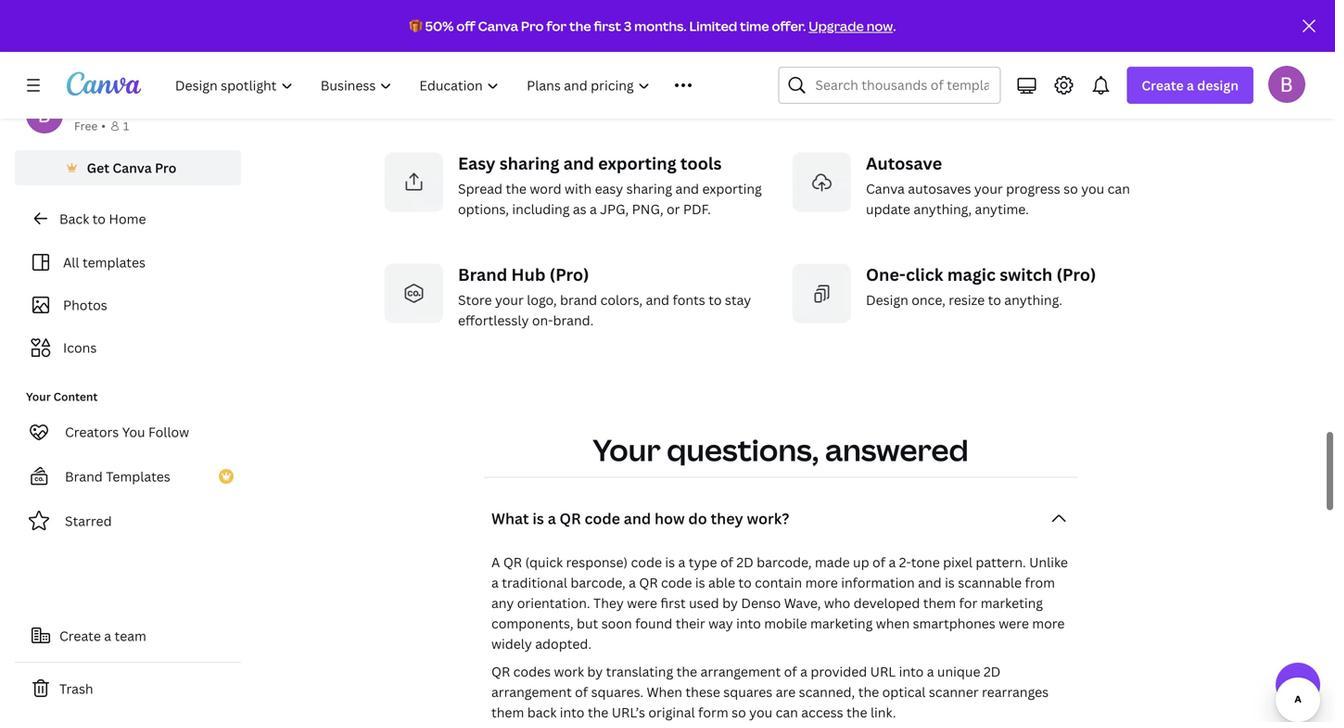 Task type: describe. For each thing, give the bounding box(es) containing it.
50%
[[425, 17, 454, 35]]

are
[[776, 683, 796, 701]]

rearranges
[[982, 683, 1049, 701]]

brand
[[560, 291, 597, 309]]

color
[[937, 48, 970, 66]]

so inside autosave canva autosaves your progress so you can update anything, anytime.
[[1064, 180, 1078, 197]]

0 horizontal spatial more
[[805, 574, 838, 592]]

0 horizontal spatial were
[[627, 594, 657, 612]]

anything,
[[914, 200, 972, 218]]

widely
[[491, 635, 532, 653]]

creators you follow
[[65, 423, 189, 441]]

unique
[[937, 663, 981, 681]]

work?
[[747, 509, 789, 528]]

they
[[593, 594, 624, 612]]

0 horizontal spatial first
[[594, 17, 621, 35]]

time
[[740, 17, 769, 35]]

designs.
[[529, 89, 580, 107]]

inspires
[[866, 69, 915, 86]]

2d inside a qr (quick response) code is a type of 2d barcode, made up of a 2-tone pixel pattern. unlike a traditional barcode, a qr code is able to contain more information and is scannable from any orientation. they were first used by denso wave, who developed them for marketing components, but soon found their way into mobile marketing when smartphones were more widely adopted.
[[737, 554, 754, 571]]

into inside a qr (quick response) code is a type of 2d barcode, made up of a 2-tone pixel pattern. unlike a traditional barcode, a qr code is able to contain more information and is scannable from any orientation. they were first used by denso wave, who developed them for marketing components, but soon found their way into mobile marketing when smartphones were more widely adopted.
[[736, 615, 761, 632]]

brand for templates
[[65, 468, 103, 485]]

can inside autosave canva autosaves your progress so you can update anything, anytime.
[[1108, 180, 1130, 197]]

templates
[[82, 254, 146, 271]]

and up as
[[563, 152, 594, 175]]

url's
[[612, 704, 645, 721]]

to up 100gb
[[663, 48, 676, 66]]

you.
[[918, 69, 945, 86]]

the down url
[[858, 683, 879, 701]]

brand templates link
[[15, 458, 241, 495]]

1 vertical spatial exporting
[[702, 180, 762, 197]]

free •
[[74, 118, 106, 134]]

upgrade
[[809, 17, 864, 35]]

when
[[647, 683, 682, 701]]

is down type
[[695, 574, 705, 592]]

your questions, answered
[[593, 430, 969, 470]]

adopted.
[[535, 635, 592, 653]]

brand for hub
[[458, 263, 507, 286]]

link.
[[871, 704, 896, 721]]

switch
[[1000, 263, 1053, 286]]

pattern.
[[976, 554, 1026, 571]]

developed
[[854, 594, 920, 612]]

scannable
[[958, 574, 1022, 592]]

1 horizontal spatial more
[[1032, 615, 1065, 632]]

photos
[[63, 296, 107, 314]]

folders
[[544, 69, 588, 86]]

orientation.
[[517, 594, 590, 612]]

qr up found
[[639, 574, 658, 592]]

their
[[676, 615, 705, 632]]

cloud storage get free 5gb storage or upgrade to canva pro and get unlimited folders with up to 100gb storage for all your designs.
[[458, 20, 769, 107]]

now
[[867, 17, 893, 35]]

for inside a qr (quick response) code is a type of 2d barcode, made up of a 2-tone pixel pattern. unlike a traditional barcode, a qr code is able to contain more information and is scannable from any orientation. they were first used by denso wave, who developed them for marketing components, but soon found their way into mobile marketing when smartphones were more widely adopted.
[[959, 594, 978, 612]]

your content
[[26, 389, 98, 404]]

as
[[573, 200, 587, 218]]

provided
[[811, 663, 867, 681]]

a inside button
[[104, 627, 111, 645]]

access
[[801, 704, 843, 721]]

0 horizontal spatial sharing
[[499, 152, 560, 175]]

0 horizontal spatial marketing
[[810, 615, 873, 632]]

brand.
[[553, 312, 594, 329]]

free
[[484, 48, 509, 66]]

to right back
[[92, 210, 106, 228]]

to down upgrade
[[641, 69, 654, 86]]

or inside cloud storage get free 5gb storage or upgrade to canva pro and get unlimited folders with up to 100gb storage for all your designs.
[[591, 48, 605, 66]]

pixel
[[943, 554, 973, 571]]

design
[[1197, 76, 1239, 94]]

a left the 2- on the bottom
[[889, 554, 896, 571]]

(pro) inside brand hub (pro) store your logo, brand colors, and fonts to stay effortlessly on-brand.
[[550, 263, 589, 286]]

color
[[866, 20, 911, 43]]

get canva pro
[[87, 159, 176, 177]]

is inside dropdown button
[[533, 509, 544, 528]]

made
[[815, 554, 850, 571]]

found
[[635, 615, 672, 632]]

pdf.
[[683, 200, 711, 218]]

5gb
[[512, 48, 538, 66]]

autosaves
[[908, 180, 971, 197]]

your for your content
[[26, 389, 51, 404]]

stay
[[725, 291, 751, 309]]

and inside cloud storage get free 5gb storage or upgrade to canva pro and get unlimited folders with up to 100gb storage for all your designs.
[[746, 48, 769, 66]]

they
[[711, 509, 743, 528]]

and inside what is a qr code and how do they work? dropdown button
[[624, 509, 651, 528]]

progress
[[1006, 180, 1060, 197]]

(quick
[[525, 554, 563, 571]]

smartphones
[[913, 615, 996, 632]]

up inside a qr (quick response) code is a type of 2d barcode, made up of a 2-tone pixel pattern. unlike a traditional barcode, a qr code is able to contain more information and is scannable from any orientation. they were first used by denso wave, who developed them for marketing components, but soon found their way into mobile marketing when smartphones were more widely adopted.
[[853, 554, 869, 571]]

you inside qr codes work by translating the arrangement of a provided url into a unique 2d arrangement of squares. when these squares are scanned, the optical scanner rearranges them back into the url's original form so you can access the link.
[[749, 704, 773, 721]]

a left unique
[[927, 663, 934, 681]]

1 vertical spatial into
[[899, 663, 924, 681]]

one-
[[866, 263, 906, 286]]

and inside a qr (quick response) code is a type of 2d barcode, made up of a 2-tone pixel pattern. unlike a traditional barcode, a qr code is able to contain more information and is scannable from any orientation. they were first used by denso wave, who developed them for marketing components, but soon found their way into mobile marketing when smartphones were more widely adopted.
[[918, 574, 942, 592]]

code for is
[[631, 554, 662, 571]]

the left link.
[[847, 704, 867, 721]]

trash link
[[15, 670, 241, 707]]

content
[[53, 389, 98, 404]]

squares
[[723, 683, 773, 701]]

effortlessly
[[458, 312, 529, 329]]

with inside cloud storage get free 5gb storage or upgrade to canva pro and get unlimited folders with up to 100gb storage for all your designs.
[[591, 69, 619, 86]]

bob builder image
[[1268, 66, 1305, 103]]

1 vertical spatial storage
[[541, 48, 588, 66]]

anything.
[[1004, 291, 1063, 309]]

the down squares.
[[588, 704, 609, 721]]

(pro) inside one-click magic switch (pro) design once, resize to anything.
[[1057, 263, 1096, 286]]

color palette generator image
[[792, 21, 851, 80]]

create a team button
[[15, 618, 241, 655]]

any inside a qr (quick response) code is a type of 2d barcode, made up of a 2-tone pixel pattern. unlike a traditional barcode, a qr code is able to contain more information and is scannable from any orientation. they were first used by denso wave, who developed them for marketing components, but soon found their way into mobile marketing when smartphones were more widely adopted.
[[491, 594, 514, 612]]

your for your questions, answered
[[593, 430, 661, 470]]

qr inside qr codes work by translating the arrangement of a provided url into a unique 2d arrangement of squares. when these squares are scanned, the optical scanner rearranges them back into the url's original form so you can access the link.
[[491, 663, 510, 681]]

2 vertical spatial into
[[560, 704, 585, 721]]

get inside cloud storage get free 5gb storage or upgrade to canva pro and get unlimited folders with up to 100gb storage for all your designs.
[[458, 48, 480, 66]]

the up these
[[676, 663, 697, 681]]

back
[[527, 704, 557, 721]]

work
[[554, 663, 584, 681]]

and up pdf.
[[675, 180, 699, 197]]

100gb
[[658, 69, 701, 86]]

2 vertical spatial code
[[661, 574, 692, 592]]

squares.
[[591, 683, 644, 701]]

tools
[[680, 152, 722, 175]]

follow
[[148, 423, 189, 441]]

way
[[709, 615, 733, 632]]

fonts
[[673, 291, 705, 309]]

a inside easy sharing and exporting tools spread the word with easy sharing and exporting options, including as a jpg, png, or pdf.
[[590, 200, 597, 218]]

1 horizontal spatial were
[[999, 615, 1029, 632]]

unlimited
[[481, 69, 541, 86]]

from inside the color palette generator generate a color palette from any image that inspires you.
[[1021, 48, 1051, 66]]

months.
[[634, 17, 687, 35]]

0 vertical spatial pro
[[521, 17, 544, 35]]

0 vertical spatial storage
[[510, 20, 571, 43]]

canva inside autosave canva autosaves your progress so you can update anything, anytime.
[[866, 180, 905, 197]]

to inside one-click magic switch (pro) design once, resize to anything.
[[988, 291, 1001, 309]]

0 vertical spatial for
[[546, 17, 567, 35]]

create for create a team
[[59, 627, 101, 645]]

that
[[1120, 48, 1146, 66]]

get inside "button"
[[87, 159, 109, 177]]

brand hub (pro) image
[[384, 264, 443, 323]]

you inside autosave canva autosaves your progress so you can update anything, anytime.
[[1081, 180, 1104, 197]]

your inside brand hub (pro) store your logo, brand colors, and fonts to stay effortlessly on-brand.
[[495, 291, 524, 309]]

type
[[689, 554, 717, 571]]

code for and
[[585, 509, 620, 528]]

but
[[577, 615, 598, 632]]

is down pixel
[[945, 574, 955, 592]]

mobile
[[764, 615, 807, 632]]

by inside qr codes work by translating the arrangement of a provided url into a unique 2d arrangement of squares. when these squares are scanned, the optical scanner rearranges them back into the url's original form so you can access the link.
[[587, 663, 603, 681]]

back
[[59, 210, 89, 228]]

for inside cloud storage get free 5gb storage or upgrade to canva pro and get unlimited folders with up to 100gb storage for all your designs.
[[458, 89, 476, 107]]

one-click magic switch (pro) image
[[792, 264, 851, 323]]

resize
[[949, 291, 985, 309]]

them inside a qr (quick response) code is a type of 2d barcode, made up of a 2-tone pixel pattern. unlike a traditional barcode, a qr code is able to contain more information and is scannable from any orientation. they were first used by denso wave, who developed them for marketing components, but soon found their way into mobile marketing when smartphones were more widely adopted.
[[923, 594, 956, 612]]

information
[[841, 574, 915, 592]]

a down a
[[491, 574, 499, 592]]

unlike
[[1029, 554, 1068, 571]]

from inside a qr (quick response) code is a type of 2d barcode, made up of a 2-tone pixel pattern. unlike a traditional barcode, a qr code is able to contain more information and is scannable from any orientation. they were first used by denso wave, who developed them for marketing components, but soon found their way into mobile marketing when smartphones were more widely adopted.
[[1025, 574, 1055, 592]]

of down work
[[575, 683, 588, 701]]

of up able
[[720, 554, 733, 571]]

back to home
[[59, 210, 146, 228]]



Task type: vqa. For each thing, say whether or not it's contained in the screenshot.
GROUP
no



Task type: locate. For each thing, give the bounding box(es) containing it.
1 horizontal spatial pro
[[521, 17, 544, 35]]

the
[[569, 17, 591, 35], [506, 180, 527, 197], [676, 663, 697, 681], [858, 683, 879, 701], [588, 704, 609, 721], [847, 704, 867, 721]]

1 horizontal spatial you
[[1081, 180, 1104, 197]]

1 horizontal spatial for
[[546, 17, 567, 35]]

create a design button
[[1127, 67, 1254, 104]]

1 horizontal spatial by
[[722, 594, 738, 612]]

1 horizontal spatial them
[[923, 594, 956, 612]]

and left how
[[624, 509, 651, 528]]

them inside qr codes work by translating the arrangement of a provided url into a unique 2d arrangement of squares. when these squares are scanned, the optical scanner rearranges them back into the url's original form so you can access the link.
[[491, 704, 524, 721]]

can down are
[[776, 704, 798, 721]]

what is a qr code and how do they work?
[[491, 509, 789, 528]]

word
[[530, 180, 561, 197]]

get up get
[[458, 48, 480, 66]]

0 horizontal spatial barcode,
[[571, 574, 626, 592]]

1 vertical spatial your
[[593, 430, 661, 470]]

can inside qr codes work by translating the arrangement of a provided url into a unique 2d arrangement of squares. when these squares are scanned, the optical scanner rearranges them back into the url's original form so you can access the link.
[[776, 704, 798, 721]]

your up "effortlessly"
[[495, 291, 524, 309]]

palette down generator in the right of the page
[[973, 48, 1018, 66]]

you
[[1081, 180, 1104, 197], [749, 704, 773, 721]]

or
[[591, 48, 605, 66], [667, 200, 680, 218]]

0 horizontal spatial up
[[622, 69, 638, 86]]

your inside autosave canva autosaves your progress so you can update anything, anytime.
[[974, 180, 1003, 197]]

1 horizontal spatial (pro)
[[1057, 263, 1096, 286]]

so
[[1064, 180, 1078, 197], [732, 704, 746, 721]]

0 vertical spatial by
[[722, 594, 738, 612]]

were
[[627, 594, 657, 612], [999, 615, 1029, 632]]

1 vertical spatial palette
[[973, 48, 1018, 66]]

to right resize
[[988, 291, 1001, 309]]

arrangement
[[701, 663, 781, 681], [491, 683, 572, 701]]

0 vertical spatial marketing
[[981, 594, 1043, 612]]

autosave image
[[792, 153, 851, 212]]

2 (pro) from the left
[[1057, 263, 1096, 286]]

create a design
[[1142, 76, 1239, 94]]

any inside the color palette generator generate a color palette from any image that inspires you.
[[1054, 48, 1077, 66]]

1 vertical spatial 2d
[[984, 663, 1001, 681]]

them left "back"
[[491, 704, 524, 721]]

cloud storage image
[[384, 21, 443, 80]]

a up scanned,
[[800, 663, 807, 681]]

back to home link
[[15, 200, 241, 237]]

you down squares
[[749, 704, 773, 721]]

2 vertical spatial pro
[[155, 159, 176, 177]]

your up what is a qr code and how do they work?
[[593, 430, 661, 470]]

easy
[[458, 152, 496, 175]]

1 horizontal spatial or
[[667, 200, 680, 218]]

0 vertical spatial them
[[923, 594, 956, 612]]

trash
[[59, 680, 93, 698]]

(pro)
[[550, 263, 589, 286], [1057, 263, 1096, 286]]

into up optical
[[899, 663, 924, 681]]

2 horizontal spatial for
[[959, 594, 978, 612]]

when
[[876, 615, 910, 632]]

store
[[458, 291, 492, 309]]

first left 3
[[594, 17, 621, 35]]

with down upgrade
[[591, 69, 619, 86]]

png,
[[632, 200, 663, 218]]

1
[[123, 118, 129, 134]]

original
[[648, 704, 695, 721]]

a inside the color palette generator generate a color palette from any image that inspires you.
[[927, 48, 934, 66]]

all templates link
[[26, 245, 230, 280]]

storage up folders
[[541, 48, 588, 66]]

a up soon
[[629, 574, 636, 592]]

generate
[[866, 48, 924, 66]]

qr up (quick
[[560, 509, 581, 528]]

options,
[[458, 200, 509, 218]]

exporting
[[598, 152, 677, 175], [702, 180, 762, 197]]

to inside brand hub (pro) store your logo, brand colors, and fonts to stay effortlessly on-brand.
[[709, 291, 722, 309]]

0 horizontal spatial arrangement
[[491, 683, 572, 701]]

get
[[458, 69, 478, 86]]

is right what on the bottom left of page
[[533, 509, 544, 528]]

storage right 100gb
[[704, 69, 751, 86]]

by down able
[[722, 594, 738, 612]]

icons
[[63, 339, 97, 357]]

0 vertical spatial with
[[591, 69, 619, 86]]

to inside a qr (quick response) code is a type of 2d barcode, made up of a 2-tone pixel pattern. unlike a traditional barcode, a qr code is able to contain more information and is scannable from any orientation. they were first used by denso wave, who developed them for marketing components, but soon found their way into mobile marketing when smartphones were more widely adopted.
[[738, 574, 752, 592]]

1 vertical spatial or
[[667, 200, 680, 218]]

0 horizontal spatial or
[[591, 48, 605, 66]]

home
[[109, 210, 146, 228]]

0 vertical spatial palette
[[915, 20, 974, 43]]

1 vertical spatial from
[[1025, 574, 1055, 592]]

a up you.
[[927, 48, 934, 66]]

0 vertical spatial from
[[1021, 48, 1051, 66]]

code inside dropdown button
[[585, 509, 620, 528]]

a left design
[[1187, 76, 1194, 94]]

your down unlimited
[[498, 89, 526, 107]]

create down that
[[1142, 76, 1184, 94]]

0 vertical spatial arrangement
[[701, 663, 781, 681]]

who
[[824, 594, 850, 612]]

for up smartphones
[[959, 594, 978, 612]]

2 horizontal spatial into
[[899, 663, 924, 681]]

1 horizontal spatial can
[[1108, 180, 1130, 197]]

1 vertical spatial create
[[59, 627, 101, 645]]

top level navigation element
[[163, 67, 734, 104], [163, 67, 734, 104]]

code down type
[[661, 574, 692, 592]]

marketing down who
[[810, 615, 873, 632]]

were up found
[[627, 594, 657, 612]]

jpg,
[[600, 200, 629, 218]]

or inside easy sharing and exporting tools spread the word with easy sharing and exporting options, including as a jpg, png, or pdf.
[[667, 200, 680, 218]]

0 vertical spatial barcode,
[[757, 554, 812, 571]]

arrangement down codes
[[491, 683, 572, 701]]

tone
[[911, 554, 940, 571]]

Search search field
[[815, 68, 989, 103]]

0 vertical spatial your
[[26, 389, 51, 404]]

1 horizontal spatial brand
[[458, 263, 507, 286]]

1 vertical spatial your
[[974, 180, 1003, 197]]

autosave canva autosaves your progress so you can update anything, anytime.
[[866, 152, 1130, 218]]

arrangement up squares
[[701, 663, 781, 681]]

1 horizontal spatial exporting
[[702, 180, 762, 197]]

1 vertical spatial were
[[999, 615, 1029, 632]]

1 horizontal spatial your
[[593, 430, 661, 470]]

codes
[[513, 663, 551, 681]]

2d right type
[[737, 554, 754, 571]]

do
[[688, 509, 707, 528]]

2 vertical spatial your
[[495, 291, 524, 309]]

0 vertical spatial exporting
[[598, 152, 677, 175]]

all
[[63, 254, 79, 271]]

qr codes work by translating the arrangement of a provided url into a unique 2d arrangement of squares. when these squares are scanned, the optical scanner rearranges them back into the url's original form so you can access the link.
[[491, 663, 1049, 721]]

sharing
[[499, 152, 560, 175], [626, 180, 672, 197]]

were down scannable
[[999, 615, 1029, 632]]

0 vertical spatial first
[[594, 17, 621, 35]]

1 vertical spatial code
[[631, 554, 662, 571]]

0 vertical spatial more
[[805, 574, 838, 592]]

1 horizontal spatial create
[[1142, 76, 1184, 94]]

cloud
[[458, 20, 507, 43]]

(pro) up "brand"
[[550, 263, 589, 286]]

so down squares
[[732, 704, 746, 721]]

qr inside dropdown button
[[560, 509, 581, 528]]

what
[[491, 509, 529, 528]]

0 horizontal spatial brand
[[65, 468, 103, 485]]

2d up rearranges
[[984, 663, 1001, 681]]

code
[[585, 509, 620, 528], [631, 554, 662, 571], [661, 574, 692, 592]]

0 horizontal spatial into
[[560, 704, 585, 721]]

0 vertical spatial your
[[498, 89, 526, 107]]

and inside brand hub (pro) store your logo, brand colors, and fonts to stay effortlessly on-brand.
[[646, 291, 669, 309]]

first inside a qr (quick response) code is a type of 2d barcode, made up of a 2-tone pixel pattern. unlike a traditional barcode, a qr code is able to contain more information and is scannable from any orientation. they were first used by denso wave, who developed them for marketing components, but soon found their way into mobile marketing when smartphones were more widely adopted.
[[661, 594, 686, 612]]

easy sharing and exporting tools image
[[384, 153, 443, 212]]

to right able
[[738, 574, 752, 592]]

them up smartphones
[[923, 594, 956, 612]]

your left content
[[26, 389, 51, 404]]

3
[[624, 17, 632, 35]]

0 vertical spatial create
[[1142, 76, 1184, 94]]

denso
[[741, 594, 781, 612]]

for left "all"
[[458, 89, 476, 107]]

with inside easy sharing and exporting tools spread the word with easy sharing and exporting options, including as a jpg, png, or pdf.
[[565, 180, 592, 197]]

2 horizontal spatial pro
[[721, 48, 743, 66]]

canva inside cloud storage get free 5gb storage or upgrade to canva pro and get unlimited folders with up to 100gb storage for all your designs.
[[679, 48, 718, 66]]

0 horizontal spatial get
[[87, 159, 109, 177]]

create left team
[[59, 627, 101, 645]]

a inside dropdown button
[[1187, 76, 1194, 94]]

0 vertical spatial sharing
[[499, 152, 560, 175]]

creators you follow link
[[15, 414, 241, 451]]

any left image
[[1054, 48, 1077, 66]]

exporting down tools
[[702, 180, 762, 197]]

creators
[[65, 423, 119, 441]]

more down unlike
[[1032, 615, 1065, 632]]

the left word
[[506, 180, 527, 197]]

0 horizontal spatial exporting
[[598, 152, 677, 175]]

anytime.
[[975, 200, 1029, 218]]

from down generator in the right of the page
[[1021, 48, 1051, 66]]

storage
[[510, 20, 571, 43], [541, 48, 588, 66], [704, 69, 751, 86]]

(pro) up anything.
[[1057, 263, 1096, 286]]

1 vertical spatial for
[[458, 89, 476, 107]]

can right 'progress'
[[1108, 180, 1130, 197]]

1 vertical spatial first
[[661, 594, 686, 612]]

0 horizontal spatial you
[[749, 704, 773, 721]]

so inside qr codes work by translating the arrangement of a provided url into a unique 2d arrangement of squares. when these squares are scanned, the optical scanner rearranges them back into the url's original form so you can access the link.
[[732, 704, 746, 721]]

to left the stay
[[709, 291, 722, 309]]

0 horizontal spatial create
[[59, 627, 101, 645]]

qr right a
[[503, 554, 522, 571]]

pro up the back to home link
[[155, 159, 176, 177]]

first up their
[[661, 594, 686, 612]]

1 horizontal spatial sharing
[[626, 180, 672, 197]]

0 horizontal spatial for
[[458, 89, 476, 107]]

up up information
[[853, 554, 869, 571]]

create for create a design
[[1142, 76, 1184, 94]]

a left team
[[104, 627, 111, 645]]

off
[[456, 17, 475, 35]]

sharing up word
[[499, 152, 560, 175]]

create inside button
[[59, 627, 101, 645]]

0 horizontal spatial your
[[26, 389, 51, 404]]

your inside cloud storage get free 5gb storage or upgrade to canva pro and get unlimited folders with up to 100gb storage for all your designs.
[[498, 89, 526, 107]]

1 (pro) from the left
[[550, 263, 589, 286]]

up inside cloud storage get free 5gb storage or upgrade to canva pro and get unlimited folders with up to 100gb storage for all your designs.
[[622, 69, 638, 86]]

or left pdf.
[[667, 200, 680, 218]]

once,
[[912, 291, 946, 309]]

canva inside get canva pro "button"
[[113, 159, 152, 177]]

image
[[1080, 48, 1117, 66]]

storage up 5gb
[[510, 20, 571, 43]]

0 vertical spatial you
[[1081, 180, 1104, 197]]

palette
[[915, 20, 974, 43], [973, 48, 1018, 66]]

0 vertical spatial code
[[585, 509, 620, 528]]

0 horizontal spatial (pro)
[[550, 263, 589, 286]]

1 vertical spatial you
[[749, 704, 773, 721]]

pro inside cloud storage get free 5gb storage or upgrade to canva pro and get unlimited folders with up to 100gb storage for all your designs.
[[721, 48, 743, 66]]

by
[[722, 594, 738, 612], [587, 663, 603, 681]]

1 vertical spatial pro
[[721, 48, 743, 66]]

with up as
[[565, 180, 592, 197]]

from down unlike
[[1025, 574, 1055, 592]]

1 horizontal spatial marketing
[[981, 594, 1043, 612]]

get
[[458, 48, 480, 66], [87, 159, 109, 177]]

0 vertical spatial were
[[627, 594, 657, 612]]

0 vertical spatial so
[[1064, 180, 1078, 197]]

1 horizontal spatial any
[[1054, 48, 1077, 66]]

by right work
[[587, 663, 603, 681]]

1 vertical spatial can
[[776, 704, 798, 721]]

marketing down scannable
[[981, 594, 1043, 612]]

1 horizontal spatial get
[[458, 48, 480, 66]]

into right "back"
[[560, 704, 585, 721]]

barcode, up contain
[[757, 554, 812, 571]]

is left type
[[665, 554, 675, 571]]

1 vertical spatial brand
[[65, 468, 103, 485]]

2 vertical spatial storage
[[704, 69, 751, 86]]

🎁
[[409, 17, 422, 35]]

a inside dropdown button
[[548, 509, 556, 528]]

code up response)
[[585, 509, 620, 528]]

0 horizontal spatial them
[[491, 704, 524, 721]]

1 vertical spatial them
[[491, 704, 524, 721]]

1 vertical spatial so
[[732, 704, 746, 721]]

able
[[708, 574, 735, 592]]

0 vertical spatial or
[[591, 48, 605, 66]]

pro inside "button"
[[155, 159, 176, 177]]

the left 3
[[569, 17, 591, 35]]

a left type
[[678, 554, 686, 571]]

1 vertical spatial marketing
[[810, 615, 873, 632]]

a right what on the bottom left of page
[[548, 509, 556, 528]]

upgrade
[[608, 48, 660, 66]]

your
[[26, 389, 51, 404], [593, 430, 661, 470]]

for up folders
[[546, 17, 567, 35]]

you right 'progress'
[[1081, 180, 1104, 197]]

brand hub (pro) store your logo, brand colors, and fonts to stay effortlessly on-brand.
[[458, 263, 751, 329]]

components,
[[491, 615, 573, 632]]

qr down widely
[[491, 663, 510, 681]]

more down made
[[805, 574, 838, 592]]

0 vertical spatial into
[[736, 615, 761, 632]]

of up information
[[873, 554, 886, 571]]

1 horizontal spatial so
[[1064, 180, 1078, 197]]

magic
[[947, 263, 996, 286]]

a
[[491, 554, 500, 571]]

what is a qr code and how do they work? button
[[484, 500, 1077, 537]]

colors,
[[600, 291, 643, 309]]

1 vertical spatial sharing
[[626, 180, 672, 197]]

1 horizontal spatial 2d
[[984, 663, 1001, 681]]

and down time
[[746, 48, 769, 66]]

exporting up easy
[[598, 152, 677, 175]]

get canva pro button
[[15, 150, 241, 185]]

a right as
[[590, 200, 597, 218]]

canva up free at the left
[[478, 17, 518, 35]]

so right 'progress'
[[1064, 180, 1078, 197]]

the inside easy sharing and exporting tools spread the word with easy sharing and exporting options, including as a jpg, png, or pdf.
[[506, 180, 527, 197]]

brand up store
[[458, 263, 507, 286]]

your up anytime.
[[974, 180, 1003, 197]]

1 vertical spatial barcode,
[[571, 574, 626, 592]]

all
[[480, 89, 494, 107]]

1 horizontal spatial barcode,
[[757, 554, 812, 571]]

0 horizontal spatial by
[[587, 663, 603, 681]]

barcode, down response)
[[571, 574, 626, 592]]

0 vertical spatial get
[[458, 48, 480, 66]]

or left upgrade
[[591, 48, 605, 66]]

2d inside qr codes work by translating the arrangement of a provided url into a unique 2d arrangement of squares. when these squares are scanned, the optical scanner rearranges them back into the url's original form so you can access the link.
[[984, 663, 1001, 681]]

all templates
[[63, 254, 146, 271]]

by inside a qr (quick response) code is a type of 2d barcode, made up of a 2-tone pixel pattern. unlike a traditional barcode, a qr code is able to contain more information and is scannable from any orientation. they were first used by denso wave, who developed them for marketing components, but soon found their way into mobile marketing when smartphones were more widely adopted.
[[722, 594, 738, 612]]

🎁 50% off canva pro for the first 3 months. limited time offer. upgrade now .
[[409, 17, 896, 35]]

0 vertical spatial up
[[622, 69, 638, 86]]

of up are
[[784, 663, 797, 681]]

barcode,
[[757, 554, 812, 571], [571, 574, 626, 592]]

None search field
[[778, 67, 1001, 104]]

up down upgrade
[[622, 69, 638, 86]]

and left fonts
[[646, 291, 669, 309]]

create inside dropdown button
[[1142, 76, 1184, 94]]

traditional
[[502, 574, 567, 592]]

click
[[906, 263, 943, 286]]

1 horizontal spatial up
[[853, 554, 869, 571]]

canva up 100gb
[[679, 48, 718, 66]]

brand inside brand hub (pro) store your logo, brand colors, and fonts to stay effortlessly on-brand.
[[458, 263, 507, 286]]

brand up starred
[[65, 468, 103, 485]]

starred link
[[15, 503, 241, 540]]

and down tone
[[918, 574, 942, 592]]

0 horizontal spatial can
[[776, 704, 798, 721]]

a
[[927, 48, 934, 66], [1187, 76, 1194, 94], [590, 200, 597, 218], [548, 509, 556, 528], [678, 554, 686, 571], [889, 554, 896, 571], [491, 574, 499, 592], [629, 574, 636, 592], [104, 627, 111, 645], [800, 663, 807, 681], [927, 663, 934, 681]]

0 horizontal spatial 2d
[[737, 554, 754, 571]]

palette up 'color'
[[915, 20, 974, 43]]

up
[[622, 69, 638, 86], [853, 554, 869, 571]]

sharing up png,
[[626, 180, 672, 197]]

into
[[736, 615, 761, 632], [899, 663, 924, 681], [560, 704, 585, 721]]

any up "components,"
[[491, 594, 514, 612]]

0 vertical spatial any
[[1054, 48, 1077, 66]]

pro up 5gb
[[521, 17, 544, 35]]

photos link
[[26, 287, 230, 323]]

1 vertical spatial by
[[587, 663, 603, 681]]

icons link
[[26, 330, 230, 365]]



